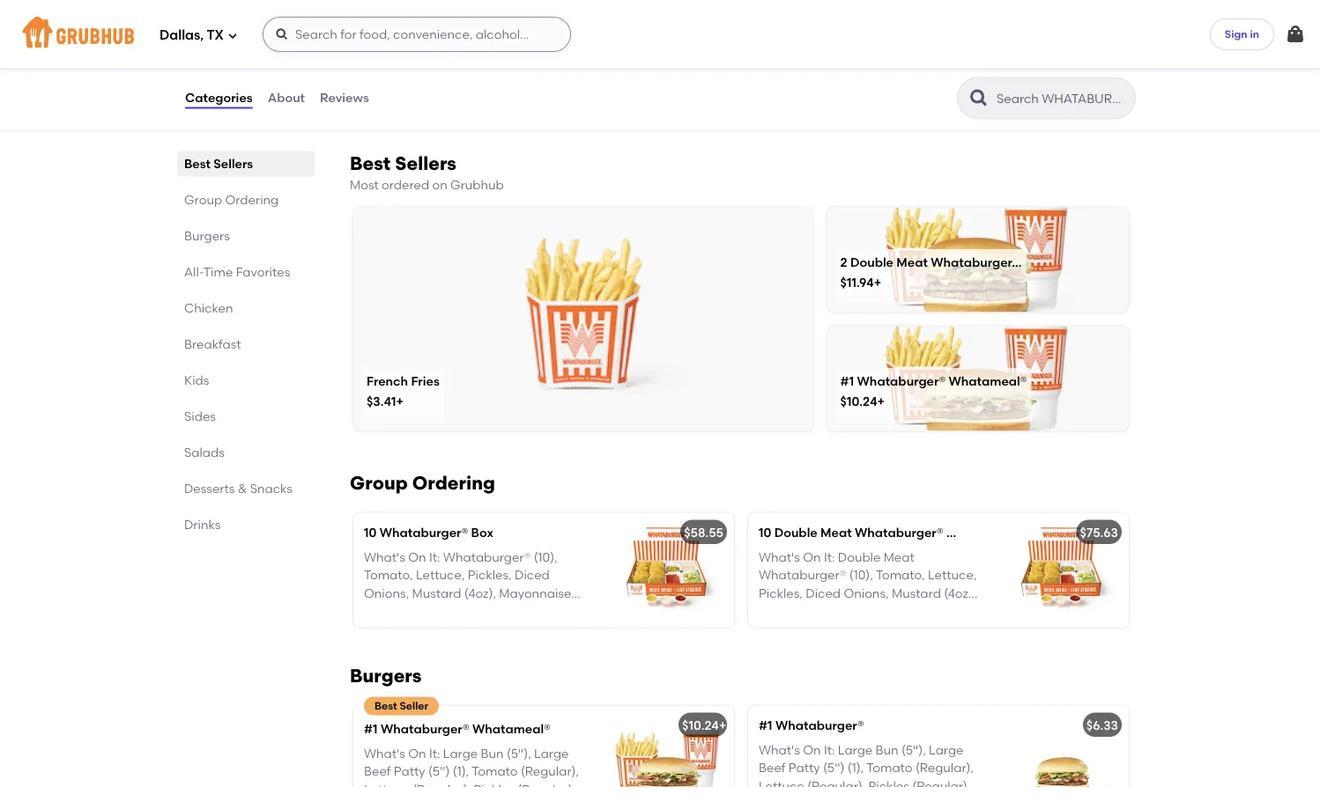 Task type: describe. For each thing, give the bounding box(es) containing it.
best for best sellers
[[184, 156, 211, 171]]

chicken
[[184, 301, 233, 316]]

double inside what's on it: double meat whataburger® (10), tomato, lettuce, pickles, diced onions, mustard (4oz), mayonnaise (4oz), ketchup (4oz)
[[838, 550, 881, 565]]

dallas, tx
[[160, 27, 224, 43]]

time
[[203, 265, 233, 280]]

+ inside "2 double meat whataburger... $11.94 +"
[[874, 275, 881, 290]]

#1 for #1 whataburger® whatameal® $10.24 +
[[840, 374, 854, 389]]

dallas,
[[160, 27, 204, 43]]

(10), inside what's on it: whataburger® (10), tomato, lettuce, pickles, diced onions, mustard (4oz), mayonnaise (4oz), ketchup (4oz)
[[534, 550, 558, 565]]

$58.55
[[684, 525, 724, 540]]

on for burgers
[[803, 743, 821, 758]]

Search for food, convenience, alcohol... search field
[[263, 17, 571, 52]]

pickles, inside what's on it: whataburger® (10), tomato, lettuce, pickles, diced onions, mustard (4oz), mayonnaise (4oz), ketchup (4oz)
[[468, 568, 512, 583]]

1 box from the left
[[471, 525, 493, 540]]

mayonnaise inside what's on it: double meat whataburger® (10), tomato, lettuce, pickles, diced onions, mustard (4oz), mayonnaise (4oz), ketchup (4oz)
[[759, 604, 831, 619]]

ketchup inside what's on it: double meat whataburger® (10), tomato, lettuce, pickles, diced onions, mustard (4oz), mayonnaise (4oz), ketchup (4oz)
[[869, 604, 919, 619]]

on inside what's on it: whataburger® (10), tomato, lettuce, pickles, diced onions, mustard (4oz), mayonnaise (4oz), ketchup (4oz)
[[408, 550, 426, 565]]

desserts
[[184, 481, 235, 496]]

patty
[[789, 761, 820, 776]]

2
[[840, 255, 848, 270]]

2 box from the left
[[946, 525, 969, 540]]

#1 whataburger® whatameal®
[[364, 722, 551, 737]]

(4oz) inside what's on it: double meat whataburger® (10), tomato, lettuce, pickles, diced onions, mustard (4oz), mayonnaise (4oz), ketchup (4oz)
[[922, 604, 951, 619]]

ordered
[[382, 177, 429, 192]]

(5")
[[823, 761, 845, 776]]

0 horizontal spatial $10.24
[[682, 718, 719, 733]]

(4oz) inside what's on it: whataburger® (10), tomato, lettuce, pickles, diced onions, mustard (4oz), mayonnaise (4oz), ketchup (4oz)
[[452, 604, 481, 619]]

mayonnaise inside what's on it: whataburger® (10), tomato, lettuce, pickles, diced onions, mustard (4oz), mayonnaise (4oz), ketchup (4oz)
[[499, 586, 571, 601]]

it: for group ordering
[[824, 550, 835, 565]]

about button
[[267, 66, 306, 130]]

categories button
[[184, 66, 254, 130]]

1 vertical spatial group ordering
[[350, 472, 495, 495]]

2 double meat whataburger... $11.94 +
[[840, 255, 1022, 290]]

10 for 10 whataburger® box
[[364, 525, 377, 540]]

it: for burgers
[[824, 743, 835, 758]]

reviews button
[[319, 66, 370, 130]]

only
[[236, 21, 261, 36]]

snacks
[[250, 481, 293, 496]]

sign
[[1225, 28, 1248, 40]]

reviews
[[320, 90, 369, 105]]

$75.63
[[1080, 525, 1118, 540]]

breakfast
[[184, 337, 241, 352]]

search icon image
[[969, 88, 990, 109]]

(10), inside what's on it: double meat whataburger® (10), tomato, lettuce, pickles, diced onions, mustard (4oz), mayonnaise (4oz), ketchup (4oz)
[[849, 568, 873, 583]]

1 vertical spatial ordering
[[412, 472, 495, 495]]

all-time favorites
[[184, 265, 290, 280]]

$6.33
[[1087, 718, 1118, 733]]

#1 for #1 whataburger® whatameal®
[[364, 722, 378, 737]]

double for 10
[[774, 525, 818, 540]]

min
[[218, 39, 237, 51]]

seller
[[400, 700, 429, 713]]

onions, inside what's on it: double meat whataburger® (10), tomato, lettuce, pickles, diced onions, mustard (4oz), mayonnaise (4oz), ketchup (4oz)
[[844, 586, 889, 601]]

onions, inside what's on it: whataburger® (10), tomato, lettuce, pickles, diced onions, mustard (4oz), mayonnaise (4oz), ketchup (4oz)
[[364, 586, 409, 601]]

bun
[[876, 743, 899, 758]]

lettuce, inside what's on it: double meat whataburger® (10), tomato, lettuce, pickles, diced onions, mustard (4oz), mayonnaise (4oz), ketchup (4oz)
[[928, 568, 977, 583]]

categories
[[185, 90, 253, 105]]

whataburger...
[[931, 255, 1022, 270]]

sign in
[[1225, 28, 1259, 40]]

kids
[[184, 373, 209, 388]]

what's for group ordering
[[759, 550, 800, 565]]

#1 for #1 whataburger®
[[759, 718, 773, 733]]

tomato, inside what's on it: double meat whataburger® (10), tomato, lettuce, pickles, diced onions, mustard (4oz), mayonnaise (4oz), ketchup (4oz)
[[876, 568, 925, 583]]

desserts & snacks tab
[[184, 480, 308, 498]]

meat for whataburger®
[[821, 525, 852, 540]]

lettuce, inside what's on it: whataburger® (10), tomato, lettuce, pickles, diced onions, mustard (4oz), mayonnaise (4oz), ketchup (4oz)
[[416, 568, 465, 583]]

salads tab
[[184, 444, 308, 462]]

salads
[[184, 445, 225, 460]]

whatameal® for #1 whataburger® whatameal®
[[472, 722, 551, 737]]

$3.41
[[367, 394, 396, 409]]

best for best seller
[[375, 700, 397, 713]]

(5"),
[[902, 743, 926, 758]]

(1),
[[848, 761, 864, 776]]

ketchup inside what's on it: whataburger® (10), tomato, lettuce, pickles, diced onions, mustard (4oz), mayonnaise (4oz), ketchup (4oz)
[[399, 604, 449, 619]]

svg image
[[275, 27, 289, 41]]

burgers tab
[[184, 227, 308, 245]]

tomato, inside what's on it: whataburger® (10), tomato, lettuce, pickles, diced onions, mustard (4oz), mayonnaise (4oz), ketchup (4oz)
[[364, 568, 413, 583]]

$11.94
[[840, 275, 874, 290]]

group inside group ordering tab
[[184, 192, 222, 207]]

&
[[238, 481, 247, 496]]



Task type: vqa. For each thing, say whether or not it's contained in the screenshot.
0.19
no



Task type: locate. For each thing, give the bounding box(es) containing it.
(regular),
[[916, 761, 974, 776], [807, 779, 866, 788]]

best sellers most ordered on grubhub
[[350, 152, 504, 192]]

1 horizontal spatial diced
[[806, 586, 841, 601]]

on up patty
[[803, 743, 821, 758]]

1 lettuce, from the left
[[416, 568, 465, 583]]

ketchup down 10 whataburger® box
[[399, 604, 449, 619]]

on down '10 double meat whataburger® box'
[[803, 550, 821, 565]]

1 horizontal spatial ordering
[[412, 472, 495, 495]]

1 vertical spatial (regular),
[[807, 779, 866, 788]]

sides tab
[[184, 407, 308, 426]]

0 horizontal spatial mustard
[[412, 586, 461, 601]]

$10.24
[[840, 394, 877, 409], [682, 718, 719, 733]]

pickles, inside what's on it: double meat whataburger® (10), tomato, lettuce, pickles, diced onions, mustard (4oz), mayonnaise (4oz), ketchup (4oz)
[[759, 586, 803, 601]]

#1 whataburger® whatameal® image
[[602, 706, 734, 788]]

large right the (5"),
[[929, 743, 964, 758]]

2 large from the left
[[929, 743, 964, 758]]

svg image right in on the top of the page
[[1285, 24, 1306, 45]]

it: inside what's on it: double meat whataburger® (10), tomato, lettuce, pickles, diced onions, mustard (4oz), mayonnaise (4oz), ketchup (4oz)
[[824, 550, 835, 565]]

favorites
[[236, 265, 290, 280]]

onions, down '10 double meat whataburger® box'
[[844, 586, 889, 601]]

main navigation navigation
[[0, 0, 1320, 69]]

large
[[838, 743, 873, 758], [929, 743, 964, 758]]

what's down '10 double meat whataburger® box'
[[759, 550, 800, 565]]

meat for whataburger...
[[897, 255, 928, 270]]

meat left whataburger...
[[897, 255, 928, 270]]

whatameal® for #1 whataburger® whatameal® $10.24 +
[[949, 374, 1027, 389]]

0 vertical spatial group ordering
[[184, 192, 279, 207]]

2 vertical spatial meat
[[884, 550, 915, 565]]

group ordering tab
[[184, 191, 308, 209]]

0 horizontal spatial (regular),
[[807, 779, 866, 788]]

1 ketchup from the left
[[399, 604, 449, 619]]

#1
[[840, 374, 854, 389], [759, 718, 773, 733], [364, 722, 378, 737]]

0 vertical spatial meat
[[897, 255, 928, 270]]

1 vertical spatial (10),
[[849, 568, 873, 583]]

10 for 10 double meat whataburger® box
[[759, 525, 772, 540]]

group down best sellers
[[184, 192, 222, 207]]

lettuce
[[759, 779, 804, 788]]

$10.24 inside #1 whataburger® whatameal® $10.24 +
[[840, 394, 877, 409]]

1 vertical spatial meat
[[821, 525, 852, 540]]

Search WHATABURGER search field
[[995, 90, 1130, 107]]

0 vertical spatial (10),
[[534, 550, 558, 565]]

it: up (5") at right bottom
[[824, 743, 835, 758]]

0 horizontal spatial onions,
[[364, 586, 409, 601]]

#1 whataburger® image
[[997, 706, 1129, 788]]

on inside what's on it: double meat whataburger® (10), tomato, lettuce, pickles, diced onions, mustard (4oz), mayonnaise (4oz), ketchup (4oz)
[[803, 550, 821, 565]]

large up (1),
[[838, 743, 873, 758]]

group up 10 whataburger® box
[[350, 472, 408, 495]]

1 horizontal spatial box
[[946, 525, 969, 540]]

1 vertical spatial $10.24
[[682, 718, 719, 733]]

0 horizontal spatial (4oz)
[[452, 604, 481, 619]]

svg image right tx
[[227, 30, 238, 41]]

ketchup
[[399, 604, 449, 619], [869, 604, 919, 619]]

0 vertical spatial diced
[[515, 568, 550, 583]]

mustard down '10 double meat whataburger® box'
[[892, 586, 941, 601]]

1 vertical spatial mayonnaise
[[759, 604, 831, 619]]

it: down '10 double meat whataburger® box'
[[824, 550, 835, 565]]

1 horizontal spatial whatameal®
[[949, 374, 1027, 389]]

what's for burgers
[[759, 743, 800, 758]]

french
[[367, 374, 408, 389]]

meat inside what's on it: double meat whataburger® (10), tomato, lettuce, pickles, diced onions, mustard (4oz), mayonnaise (4oz), ketchup (4oz)
[[884, 550, 915, 565]]

best sellers tab
[[184, 154, 308, 173]]

on down 10 whataburger® box
[[408, 550, 426, 565]]

drinks tab
[[184, 516, 308, 534]]

best up the most
[[350, 152, 391, 174]]

what's inside what's on it: double meat whataburger® (10), tomato, lettuce, pickles, diced onions, mustard (4oz), mayonnaise (4oz), ketchup (4oz)
[[759, 550, 800, 565]]

all-
[[184, 265, 203, 280]]

french fries $3.41 +
[[367, 374, 440, 409]]

2 onions, from the left
[[844, 586, 889, 601]]

0 horizontal spatial group
[[184, 192, 222, 207]]

kids tab
[[184, 371, 308, 390]]

0 horizontal spatial #1
[[364, 722, 378, 737]]

1 horizontal spatial burgers
[[350, 665, 422, 688]]

0 vertical spatial ordering
[[225, 192, 279, 207]]

0 horizontal spatial large
[[838, 743, 873, 758]]

sellers up group ordering tab
[[214, 156, 253, 171]]

(10),
[[534, 550, 558, 565], [849, 568, 873, 583]]

tomato, down '10 double meat whataburger® box'
[[876, 568, 925, 583]]

ordering
[[225, 192, 279, 207], [412, 472, 495, 495]]

pickles,
[[468, 568, 512, 583], [759, 586, 803, 601]]

box
[[471, 525, 493, 540], [946, 525, 969, 540]]

what's on it: double meat whataburger® (10), tomato, lettuce, pickles, diced onions, mustard (4oz), mayonnaise (4oz), ketchup (4oz)
[[759, 550, 977, 619]]

1 horizontal spatial onions,
[[844, 586, 889, 601]]

2 horizontal spatial #1
[[840, 374, 854, 389]]

svg image
[[1285, 24, 1306, 45], [227, 30, 238, 41]]

(4oz),
[[464, 586, 496, 601], [944, 586, 976, 601], [364, 604, 396, 619], [834, 604, 866, 619]]

1 horizontal spatial (4oz)
[[922, 604, 951, 619]]

drinks
[[184, 518, 221, 533]]

10 whataburger® box image
[[602, 513, 734, 628]]

#1 whataburger® whatameal® $10.24 +
[[840, 374, 1027, 409]]

double
[[850, 255, 894, 270], [774, 525, 818, 540], [838, 550, 881, 565]]

all-time favorites tab
[[184, 263, 308, 281]]

group ordering down best sellers
[[184, 192, 279, 207]]

2 10 from the left
[[759, 525, 772, 540]]

1 horizontal spatial mustard
[[892, 586, 941, 601]]

10 whataburger® box
[[364, 525, 493, 540]]

0 horizontal spatial lettuce,
[[416, 568, 465, 583]]

fries
[[411, 374, 440, 389]]

0 vertical spatial $10.24
[[840, 394, 877, 409]]

what's up beef at the bottom
[[759, 743, 800, 758]]

$10.24 +
[[682, 718, 727, 733]]

0 vertical spatial mayonnaise
[[499, 586, 571, 601]]

+
[[874, 275, 881, 290], [396, 394, 404, 409], [877, 394, 885, 409], [719, 718, 727, 733]]

sides
[[184, 409, 216, 424]]

best inside tab
[[184, 156, 211, 171]]

+ inside french fries $3.41 +
[[396, 394, 404, 409]]

best seller
[[375, 700, 429, 713]]

group ordering inside group ordering tab
[[184, 192, 279, 207]]

it:
[[429, 550, 440, 565], [824, 550, 835, 565], [824, 743, 835, 758]]

what's
[[364, 550, 405, 565], [759, 550, 800, 565], [759, 743, 800, 758]]

1 horizontal spatial mayonnaise
[[759, 604, 831, 619]]

1 large from the left
[[838, 743, 873, 758]]

tomato, down 10 whataburger® box
[[364, 568, 413, 583]]

1 horizontal spatial #1
[[759, 718, 773, 733]]

best for best sellers most ordered on grubhub
[[350, 152, 391, 174]]

1 horizontal spatial 10
[[759, 525, 772, 540]]

mustard down 10 whataburger® box
[[412, 586, 461, 601]]

1 horizontal spatial large
[[929, 743, 964, 758]]

tomato,
[[364, 568, 413, 583], [876, 568, 925, 583]]

group
[[184, 192, 222, 207], [350, 472, 408, 495]]

sellers inside best sellers most ordered on grubhub
[[395, 152, 457, 174]]

sign in button
[[1210, 19, 1274, 50]]

what's inside what's on it: whataburger® (10), tomato, lettuce, pickles, diced onions, mustard (4oz), mayonnaise (4oz), ketchup (4oz)
[[364, 550, 405, 565]]

10
[[364, 525, 377, 540], [759, 525, 772, 540]]

1 vertical spatial group
[[350, 472, 408, 495]]

1 mustard from the left
[[412, 586, 461, 601]]

1 horizontal spatial tomato,
[[876, 568, 925, 583]]

what's inside what's on it: large bun (5"), large beef patty (5") (1), tomato (regular), lettuce (regular), pickles (regular
[[759, 743, 800, 758]]

#1 whataburger®
[[759, 718, 864, 733]]

sellers inside best sellers tab
[[214, 156, 253, 171]]

best inside best sellers most ordered on grubhub
[[350, 152, 391, 174]]

1 vertical spatial pickles,
[[759, 586, 803, 601]]

burgers inside tab
[[184, 229, 230, 244]]

0 horizontal spatial group ordering
[[184, 192, 279, 207]]

(regular), down (5") at right bottom
[[807, 779, 866, 788]]

1 horizontal spatial $10.24
[[840, 394, 877, 409]]

desserts & snacks
[[184, 481, 293, 496]]

2 ketchup from the left
[[869, 604, 919, 619]]

breakfast tab
[[184, 335, 308, 354]]

ordering up 10 whataburger® box
[[412, 472, 495, 495]]

what's on it: large bun (5"), large beef patty (5") (1), tomato (regular), lettuce (regular), pickles (regular
[[759, 743, 974, 788]]

ketchup down '10 double meat whataburger® box'
[[869, 604, 919, 619]]

group ordering
[[184, 192, 279, 207], [350, 472, 495, 495]]

it: inside what's on it: whataburger® (10), tomato, lettuce, pickles, diced onions, mustard (4oz), mayonnaise (4oz), ketchup (4oz)
[[429, 550, 440, 565]]

mustard inside what's on it: whataburger® (10), tomato, lettuce, pickles, diced onions, mustard (4oz), mayonnaise (4oz), ketchup (4oz)
[[412, 586, 461, 601]]

0 vertical spatial pickles,
[[468, 568, 512, 583]]

1 horizontal spatial svg image
[[1285, 24, 1306, 45]]

it: down 10 whataburger® box
[[429, 550, 440, 565]]

35–50
[[184, 39, 215, 51]]

burgers
[[184, 229, 230, 244], [350, 665, 422, 688]]

0 vertical spatial whatameal®
[[949, 374, 1027, 389]]

best
[[350, 152, 391, 174], [184, 156, 211, 171], [375, 700, 397, 713]]

sellers
[[395, 152, 457, 174], [214, 156, 253, 171]]

(4oz)
[[452, 604, 481, 619], [922, 604, 951, 619]]

tx
[[207, 27, 224, 43]]

whatameal® inside #1 whataburger® whatameal® $10.24 +
[[949, 374, 1027, 389]]

on
[[432, 177, 447, 192]]

beef
[[759, 761, 786, 776]]

most
[[350, 177, 379, 192]]

meat down '10 double meat whataburger® box'
[[884, 550, 915, 565]]

0 horizontal spatial mayonnaise
[[499, 586, 571, 601]]

0 horizontal spatial svg image
[[227, 30, 238, 41]]

0 horizontal spatial ordering
[[225, 192, 279, 207]]

0 horizontal spatial tomato,
[[364, 568, 413, 583]]

diced inside what's on it: whataburger® (10), tomato, lettuce, pickles, diced onions, mustard (4oz), mayonnaise (4oz), ketchup (4oz)
[[515, 568, 550, 583]]

1 onions, from the left
[[364, 586, 409, 601]]

1 tomato, from the left
[[364, 568, 413, 583]]

0 vertical spatial double
[[850, 255, 894, 270]]

whataburger® inside what's on it: whataburger® (10), tomato, lettuce, pickles, diced onions, mustard (4oz), mayonnaise (4oz), ketchup (4oz)
[[443, 550, 531, 565]]

0 horizontal spatial pickles,
[[468, 568, 512, 583]]

1 horizontal spatial pickles,
[[759, 586, 803, 601]]

1 vertical spatial whatameal®
[[472, 722, 551, 737]]

diced inside what's on it: double meat whataburger® (10), tomato, lettuce, pickles, diced onions, mustard (4oz), mayonnaise (4oz), ketchup (4oz)
[[806, 586, 841, 601]]

burgers up best seller
[[350, 665, 422, 688]]

mustard inside what's on it: double meat whataburger® (10), tomato, lettuce, pickles, diced onions, mustard (4oz), mayonnaise (4oz), ketchup (4oz)
[[892, 586, 941, 601]]

1 horizontal spatial ketchup
[[869, 604, 919, 619]]

sellers up on
[[395, 152, 457, 174]]

10 double meat whataburger® box
[[759, 525, 969, 540]]

1 horizontal spatial (regular),
[[916, 761, 974, 776]]

0 horizontal spatial whatameal®
[[472, 722, 551, 737]]

0 vertical spatial burgers
[[184, 229, 230, 244]]

0 horizontal spatial ketchup
[[399, 604, 449, 619]]

#1 inside #1 whataburger® whatameal® $10.24 +
[[840, 374, 854, 389]]

2 (4oz) from the left
[[922, 604, 951, 619]]

0 horizontal spatial burgers
[[184, 229, 230, 244]]

best left the seller
[[375, 700, 397, 713]]

ordering inside tab
[[225, 192, 279, 207]]

grubhub
[[450, 177, 504, 192]]

10 double meat whataburger® box image
[[997, 513, 1129, 628]]

double inside "2 double meat whataburger... $11.94 +"
[[850, 255, 894, 270]]

ordering down best sellers tab
[[225, 192, 279, 207]]

on inside what's on it: large bun (5"), large beef patty (5") (1), tomato (regular), lettuce (regular), pickles (regular
[[803, 743, 821, 758]]

0 horizontal spatial diced
[[515, 568, 550, 583]]

(regular), down the (5"),
[[916, 761, 974, 776]]

tomato
[[867, 761, 913, 776]]

mayonnaise
[[499, 586, 571, 601], [759, 604, 831, 619]]

1 (4oz) from the left
[[452, 604, 481, 619]]

double for 2
[[850, 255, 894, 270]]

burgers up time
[[184, 229, 230, 244]]

0 horizontal spatial box
[[471, 525, 493, 540]]

+ inside #1 whataburger® whatameal® $10.24 +
[[877, 394, 885, 409]]

1 horizontal spatial lettuce,
[[928, 568, 977, 583]]

it: inside what's on it: large bun (5"), large beef patty (5") (1), tomato (regular), lettuce (regular), pickles (regular
[[824, 743, 835, 758]]

0 horizontal spatial sellers
[[214, 156, 253, 171]]

2 mustard from the left
[[892, 586, 941, 601]]

best up group ordering tab
[[184, 156, 211, 171]]

1 10 from the left
[[364, 525, 377, 540]]

0 vertical spatial group
[[184, 192, 222, 207]]

best sellers
[[184, 156, 253, 171]]

on
[[408, 550, 426, 565], [803, 550, 821, 565], [803, 743, 821, 758]]

sellers for best sellers most ordered on grubhub
[[395, 152, 457, 174]]

whataburger®
[[857, 374, 946, 389], [380, 525, 468, 540], [855, 525, 944, 540], [443, 550, 531, 565], [759, 568, 846, 583], [776, 718, 864, 733], [381, 722, 469, 737]]

1 vertical spatial burgers
[[350, 665, 422, 688]]

on for group ordering
[[803, 550, 821, 565]]

diced
[[515, 568, 550, 583], [806, 586, 841, 601]]

2 lettuce, from the left
[[928, 568, 977, 583]]

1 horizontal spatial sellers
[[395, 152, 457, 174]]

what's on it: whataburger® (10), tomato, lettuce, pickles, diced onions, mustard (4oz), mayonnaise (4oz), ketchup (4oz)
[[364, 550, 571, 619]]

onions, down 10 whataburger® box
[[364, 586, 409, 601]]

1 horizontal spatial (10),
[[849, 568, 873, 583]]

0 vertical spatial (regular),
[[916, 761, 974, 776]]

1 horizontal spatial group
[[350, 472, 408, 495]]

1 vertical spatial double
[[774, 525, 818, 540]]

whatameal®
[[949, 374, 1027, 389], [472, 722, 551, 737]]

meat up what's on it: double meat whataburger® (10), tomato, lettuce, pickles, diced onions, mustard (4oz), mayonnaise (4oz), ketchup (4oz)
[[821, 525, 852, 540]]

meat inside "2 double meat whataburger... $11.94 +"
[[897, 255, 928, 270]]

0 horizontal spatial 10
[[364, 525, 377, 540]]

sellers for best sellers
[[214, 156, 253, 171]]

what's down 10 whataburger® box
[[364, 550, 405, 565]]

pickles
[[869, 779, 909, 788]]

delivery only 35–50 min
[[184, 21, 261, 51]]

about
[[268, 90, 305, 105]]

whataburger® inside what's on it: double meat whataburger® (10), tomato, lettuce, pickles, diced onions, mustard (4oz), mayonnaise (4oz), ketchup (4oz)
[[759, 568, 846, 583]]

1 vertical spatial diced
[[806, 586, 841, 601]]

chicken tab
[[184, 299, 308, 318]]

onions,
[[364, 586, 409, 601], [844, 586, 889, 601]]

1 horizontal spatial group ordering
[[350, 472, 495, 495]]

2 tomato, from the left
[[876, 568, 925, 583]]

2 vertical spatial double
[[838, 550, 881, 565]]

lettuce,
[[416, 568, 465, 583], [928, 568, 977, 583]]

in
[[1250, 28, 1259, 40]]

whataburger® inside #1 whataburger® whatameal® $10.24 +
[[857, 374, 946, 389]]

0 horizontal spatial (10),
[[534, 550, 558, 565]]

mustard
[[412, 586, 461, 601], [892, 586, 941, 601]]

delivery
[[184, 21, 233, 36]]

meat
[[897, 255, 928, 270], [821, 525, 852, 540], [884, 550, 915, 565]]

group ordering up 10 whataburger® box
[[350, 472, 495, 495]]



